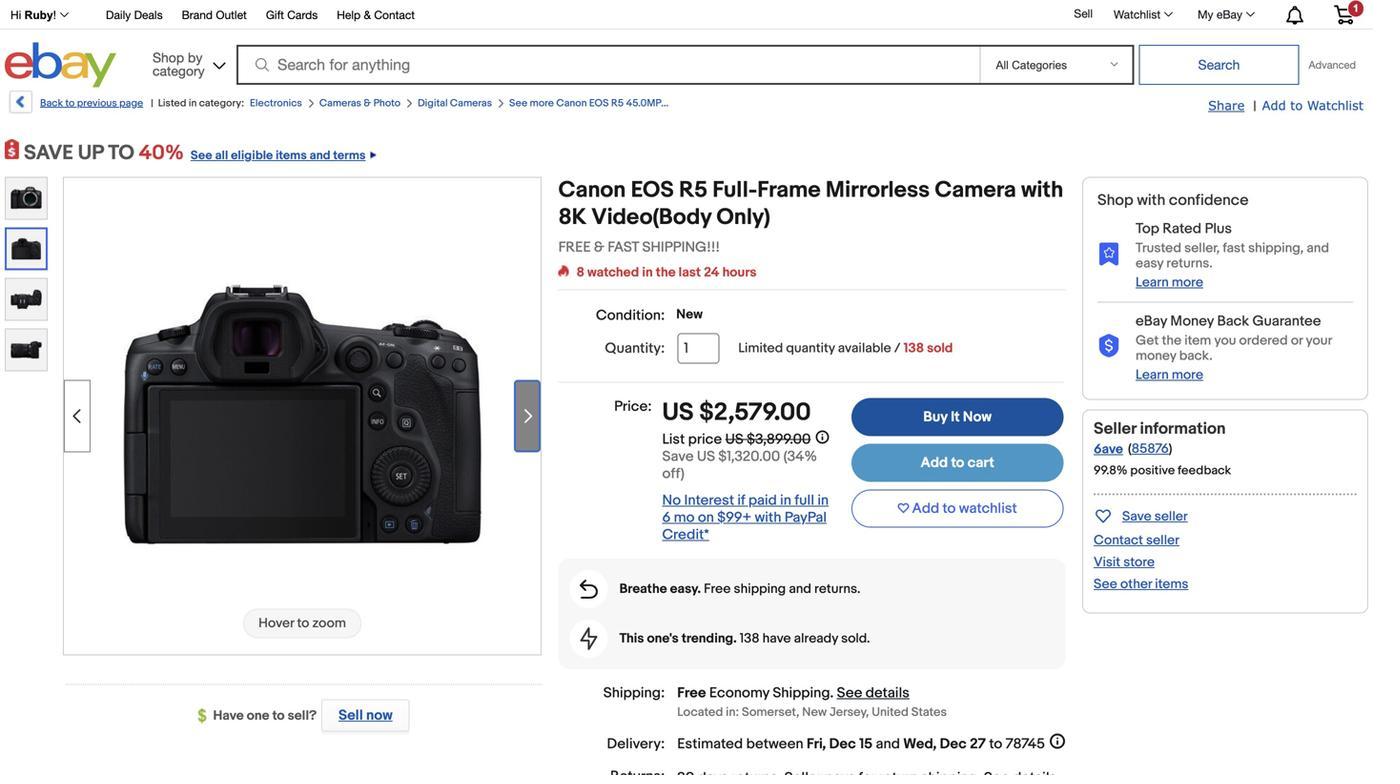 Task type: vqa. For each thing, say whether or not it's contained in the screenshot.
Racer associated with Title
no



Task type: locate. For each thing, give the bounding box(es) containing it.
99.8%
[[1094, 463, 1128, 478]]

0 vertical spatial sell
[[1074, 7, 1093, 20]]

(
[[1128, 441, 1132, 457]]

learn more link down money at the top
[[1136, 367, 1203, 383]]

seller inside contact seller visit store see other items
[[1146, 532, 1180, 549]]

hi ruby !
[[10, 9, 56, 21]]

cameras right digital
[[450, 97, 492, 110]]

1 horizontal spatial watchlist
[[1307, 98, 1364, 113]]

with details__icon image for breathe easy.
[[580, 580, 598, 599]]

sell inside account navigation
[[1074, 7, 1093, 20]]

estimated between fri, dec 15 and wed, dec 27 to 78745
[[677, 736, 1045, 753]]

buy
[[923, 409, 948, 426]]

1 horizontal spatial cameras
[[450, 97, 492, 110]]

1 vertical spatial the
[[1162, 333, 1182, 349]]

1 vertical spatial ebay
[[1136, 313, 1167, 330]]

new up quantity: text box
[[676, 307, 703, 323]]

cameras & photo
[[319, 97, 401, 110]]

1 horizontal spatial with
[[1021, 177, 1064, 204]]

sell link
[[1066, 7, 1101, 20]]

2 learn from the top
[[1136, 367, 1169, 383]]

0 horizontal spatial watchlist
[[1114, 8, 1161, 21]]

more down search for anything text field at top
[[530, 97, 554, 110]]

my
[[1198, 8, 1214, 21]]

electronics
[[250, 97, 302, 110]]

with inside no interest if paid in full in 6 mo on $99+ with paypal credit*
[[755, 509, 781, 526]]

save inside save us $1,320.00 (34% off)
[[662, 448, 694, 465]]

seller,
[[1184, 240, 1220, 256]]

new down "shipping"
[[802, 705, 827, 720]]

or
[[1291, 333, 1303, 349]]

add to watchlist
[[912, 500, 1017, 517]]

with details__icon image left easy
[[1098, 242, 1120, 266]]

and inside top rated plus trusted seller, fast shipping, and easy returns. learn more
[[1307, 240, 1329, 256]]

6ave link
[[1094, 441, 1123, 458]]

| right the "share" button
[[1253, 98, 1256, 114]]

1 horizontal spatial r5
[[679, 177, 708, 204]]

1 horizontal spatial mirrorless
[[826, 177, 930, 204]]

0 vertical spatial contact
[[374, 8, 415, 21]]

r5 left full-
[[679, 177, 708, 204]]

and right 15
[[876, 736, 900, 753]]

canon inside canon eos r5 full-frame mirrorless camera with 8k video(body only) free & fast shipping!!!
[[558, 177, 626, 204]]

easy.
[[670, 581, 701, 597]]

0 vertical spatial &
[[364, 8, 371, 21]]

shop for shop by category
[[153, 50, 184, 65]]

with details__icon image left get
[[1098, 334, 1120, 358]]

1 horizontal spatial returns.
[[1167, 256, 1213, 272]]

more down seller,
[[1172, 275, 1203, 291]]

more down back.
[[1172, 367, 1203, 383]]

1 vertical spatial items
[[1155, 576, 1189, 593]]

save inside button
[[1122, 509, 1152, 525]]

& right help
[[364, 8, 371, 21]]

!
[[53, 9, 56, 21]]

us inside save us $1,320.00 (34% off)
[[697, 448, 715, 465]]

listed
[[158, 97, 186, 110]]

None submit
[[1139, 45, 1299, 85]]

r5 left 45.0mp
[[611, 97, 624, 110]]

add right share
[[1262, 98, 1286, 113]]

with inside canon eos r5 full-frame mirrorless camera with 8k video(body only) free & fast shipping!!!
[[1021, 177, 1064, 204]]

1 vertical spatial mirrorless
[[826, 177, 930, 204]]

with details__icon image for this one's trending.
[[580, 627, 598, 650]]

with details__icon image
[[1098, 242, 1120, 266], [1098, 334, 1120, 358], [580, 580, 598, 599], [580, 627, 598, 650]]

0 horizontal spatial cameras
[[319, 97, 361, 110]]

1 vertical spatial learn
[[1136, 367, 1169, 383]]

to left cart
[[951, 454, 965, 472]]

see down visit
[[1094, 576, 1117, 593]]

| listed in category:
[[151, 97, 244, 110]]

0 vertical spatial learn more link
[[1136, 275, 1203, 291]]

the inside ebay money back guarantee get the item you ordered or your money back. learn more
[[1162, 333, 1182, 349]]

advanced
[[1309, 59, 1356, 71]]

r5 inside canon eos r5 full-frame mirrorless camera with 8k video(body only) free & fast shipping!!!
[[679, 177, 708, 204]]

0 vertical spatial items
[[276, 148, 307, 163]]

0 horizontal spatial camera
[[712, 97, 749, 110]]

6
[[662, 509, 671, 526]]

0 vertical spatial save
[[662, 448, 694, 465]]

seller for contact
[[1146, 532, 1180, 549]]

between
[[746, 736, 803, 753]]

contact right help
[[374, 8, 415, 21]]

0 vertical spatial eos
[[589, 97, 609, 110]]

0 vertical spatial add
[[1262, 98, 1286, 113]]

learn more link down easy
[[1136, 275, 1203, 291]]

1 horizontal spatial |
[[1253, 98, 1256, 114]]

shipping
[[734, 581, 786, 597]]

0 horizontal spatial sell
[[339, 707, 363, 724]]

seller up contact seller link
[[1155, 509, 1188, 525]]

sell?
[[288, 708, 317, 724]]

black
[[758, 97, 783, 110]]

returns. down rated
[[1167, 256, 1213, 272]]

see details link
[[837, 685, 910, 702]]

items right other
[[1155, 576, 1189, 593]]

1 vertical spatial contact
[[1094, 532, 1143, 549]]

1 learn more link from the top
[[1136, 275, 1203, 291]]

brand outlet
[[182, 8, 247, 21]]

(34%
[[783, 448, 817, 465]]

0 horizontal spatial back
[[40, 97, 63, 110]]

see right '.'
[[837, 685, 862, 702]]

1 vertical spatial learn more link
[[1136, 367, 1203, 383]]

1 horizontal spatial items
[[1155, 576, 1189, 593]]

full-
[[713, 177, 757, 204]]

us right list
[[697, 448, 715, 465]]

2 learn more link from the top
[[1136, 367, 1203, 383]]

cameras
[[319, 97, 361, 110], [450, 97, 492, 110]]

and
[[310, 148, 331, 163], [1307, 240, 1329, 256], [789, 581, 811, 597], [876, 736, 900, 753]]

0 horizontal spatial r5
[[611, 97, 624, 110]]

mirrorless right 'frame'
[[826, 177, 930, 204]]

share | add to watchlist
[[1208, 98, 1364, 114]]

1 vertical spatial shop
[[1098, 191, 1134, 210]]

0 vertical spatial learn
[[1136, 275, 1169, 291]]

ruby
[[24, 9, 53, 21]]

add inside add to watchlist button
[[912, 500, 939, 517]]

-
[[751, 97, 755, 110]]

save
[[662, 448, 694, 465], [1122, 509, 1152, 525]]

shop
[[153, 50, 184, 65], [1098, 191, 1134, 210]]

the right get
[[1162, 333, 1182, 349]]

guarantee
[[1253, 313, 1321, 330]]

0 vertical spatial canon
[[556, 97, 587, 110]]

0 horizontal spatial save
[[662, 448, 694, 465]]

free inside free economy shipping . see details located in: somerset, new jersey, united states
[[677, 685, 706, 702]]

back up you
[[1217, 313, 1249, 330]]

1 vertical spatial seller
[[1146, 532, 1180, 549]]

0 horizontal spatial shop
[[153, 50, 184, 65]]

add down buy
[[921, 454, 948, 472]]

& for cameras
[[364, 97, 371, 110]]

none submit inside shop by category banner
[[1139, 45, 1299, 85]]

eos up shipping!!!
[[631, 177, 674, 204]]

0 vertical spatial ebay
[[1217, 8, 1243, 21]]

1 vertical spatial free
[[677, 685, 706, 702]]

add inside add to cart "link"
[[921, 454, 948, 472]]

contact inside contact seller visit store see other items
[[1094, 532, 1143, 549]]

| left listed
[[151, 97, 153, 110]]

ordered
[[1239, 333, 1288, 349]]

buy it now link
[[851, 398, 1064, 436]]

1 vertical spatial &
[[364, 97, 371, 110]]

0 horizontal spatial with
[[755, 509, 781, 526]]

sell left now
[[339, 707, 363, 724]]

ebay up get
[[1136, 313, 1167, 330]]

2 vertical spatial add
[[912, 500, 939, 517]]

items right eligible
[[276, 148, 307, 163]]

to right one
[[272, 708, 285, 724]]

returns. up sold.
[[814, 581, 861, 597]]

shop inside shop by category
[[153, 50, 184, 65]]

0 vertical spatial watchlist
[[1114, 8, 1161, 21]]

off)
[[662, 465, 685, 482]]

sell left watchlist link
[[1074, 7, 1093, 20]]

deals
[[134, 8, 163, 21]]

1 horizontal spatial eos
[[631, 177, 674, 204]]

seller down save seller
[[1146, 532, 1180, 549]]

0 horizontal spatial ebay
[[1136, 313, 1167, 330]]

have
[[213, 708, 244, 724]]

canon down search for anything text field at top
[[556, 97, 587, 110]]

ebay right my
[[1217, 8, 1243, 21]]

save for save us $1,320.00 (34% off)
[[662, 448, 694, 465]]

add down add to cart "link"
[[912, 500, 939, 517]]

1 horizontal spatial 138
[[904, 340, 924, 357]]

shop by category banner
[[0, 0, 1368, 93]]

45.0mp
[[626, 97, 661, 110]]

watchlist
[[1114, 8, 1161, 21], [1307, 98, 1364, 113]]

1 horizontal spatial dec
[[940, 736, 967, 753]]

advanced link
[[1299, 46, 1366, 84]]

0 vertical spatial new
[[676, 307, 703, 323]]

by
[[188, 50, 202, 65]]

1 vertical spatial watchlist
[[1307, 98, 1364, 113]]

6ave
[[1094, 441, 1123, 458]]

1 vertical spatial eos
[[631, 177, 674, 204]]

picture 3 of 4 image
[[6, 279, 47, 320]]

contact
[[374, 8, 415, 21], [1094, 532, 1143, 549]]

cameras & photo link
[[319, 97, 401, 110]]

0 vertical spatial mirrorless
[[663, 97, 710, 110]]

0 horizontal spatial returns.
[[814, 581, 861, 597]]

free up located
[[677, 685, 706, 702]]

0 vertical spatial 138
[[904, 340, 924, 357]]

2 vertical spatial &
[[594, 239, 604, 256]]

to down advanced link
[[1290, 98, 1303, 113]]

save up no
[[662, 448, 694, 465]]

1 vertical spatial r5
[[679, 177, 708, 204]]

0 horizontal spatial dec
[[829, 736, 856, 753]]

1 horizontal spatial camera
[[935, 177, 1016, 204]]

1 vertical spatial new
[[802, 705, 827, 720]]

cameras left photo
[[319, 97, 361, 110]]

1 vertical spatial camera
[[935, 177, 1016, 204]]

0 vertical spatial more
[[530, 97, 554, 110]]

1 horizontal spatial us
[[697, 448, 715, 465]]

shop by category
[[153, 50, 205, 79]]

see other items link
[[1094, 576, 1189, 593]]

1 horizontal spatial ebay
[[1217, 8, 1243, 21]]

see all eligible items and terms link
[[184, 141, 376, 165]]

1 horizontal spatial the
[[1162, 333, 1182, 349]]

shipping!!!
[[642, 239, 720, 256]]

138 right /
[[904, 340, 924, 357]]

in right watched
[[642, 265, 653, 281]]

1 horizontal spatial new
[[802, 705, 827, 720]]

0 vertical spatial free
[[704, 581, 731, 597]]

1 vertical spatial returns.
[[814, 581, 861, 597]]

your
[[1306, 333, 1332, 349]]

save
[[24, 141, 73, 165]]

dollar sign image
[[198, 709, 213, 724]]

and right the shipping
[[789, 581, 811, 597]]

& left photo
[[364, 97, 371, 110]]

dec left 15
[[829, 736, 856, 753]]

in right the full
[[818, 492, 829, 509]]

watchlist right sell link
[[1114, 8, 1161, 21]]

free right easy.
[[704, 581, 731, 597]]

dec left 27
[[940, 736, 967, 753]]

& inside "link"
[[364, 8, 371, 21]]

returns. inside top rated plus trusted seller, fast shipping, and easy returns. learn more
[[1167, 256, 1213, 272]]

1 vertical spatial more
[[1172, 275, 1203, 291]]

85876 link
[[1132, 441, 1169, 457]]

1 link
[[1323, 0, 1366, 27]]

page
[[119, 97, 143, 110]]

& for help
[[364, 8, 371, 21]]

0 horizontal spatial items
[[276, 148, 307, 163]]

1 vertical spatial canon
[[558, 177, 626, 204]]

sold
[[927, 340, 953, 357]]

rated
[[1163, 220, 1202, 237]]

1 horizontal spatial sell
[[1074, 7, 1093, 20]]

1 horizontal spatial shop
[[1098, 191, 1134, 210]]

0 vertical spatial r5
[[611, 97, 624, 110]]

back left previous
[[40, 97, 63, 110]]

1 vertical spatial add
[[921, 454, 948, 472]]

with details__icon image left this on the bottom
[[580, 627, 598, 650]]

1 vertical spatial save
[[1122, 509, 1152, 525]]

0 horizontal spatial new
[[676, 307, 703, 323]]

to inside "link"
[[951, 454, 965, 472]]

1 vertical spatial sell
[[339, 707, 363, 724]]

0 vertical spatial shop
[[153, 50, 184, 65]]

back
[[40, 97, 63, 110], [1217, 313, 1249, 330]]

0 vertical spatial seller
[[1155, 509, 1188, 525]]

sell for sell
[[1074, 7, 1093, 20]]

states
[[911, 705, 947, 720]]

contact up visit store link
[[1094, 532, 1143, 549]]

you
[[1214, 333, 1236, 349]]

1 vertical spatial back
[[1217, 313, 1249, 330]]

138 left have
[[740, 631, 760, 647]]

2 horizontal spatial us
[[725, 431, 744, 448]]

learn down easy
[[1136, 275, 1169, 291]]

learn
[[1136, 275, 1169, 291], [1136, 367, 1169, 383]]

1 horizontal spatial save
[[1122, 509, 1152, 525]]

0 horizontal spatial the
[[656, 265, 676, 281]]

us $2,579.00 main content
[[558, 177, 1067, 775]]

category
[[153, 63, 205, 79]]

learn down money at the top
[[1136, 367, 1169, 383]]

1 vertical spatial 138
[[740, 631, 760, 647]]

mirrorless right 45.0mp
[[663, 97, 710, 110]]

canon up the free
[[558, 177, 626, 204]]

0 vertical spatial camera
[[712, 97, 749, 110]]

see left all
[[191, 148, 212, 163]]

eos down search for anything text field at top
[[589, 97, 609, 110]]

save up contact seller link
[[1122, 509, 1152, 525]]

|
[[151, 97, 153, 110], [1253, 98, 1256, 114]]

1 horizontal spatial back
[[1217, 313, 1249, 330]]

help
[[337, 8, 361, 21]]

watchlist down advanced at the top
[[1307, 98, 1364, 113]]

0 vertical spatial the
[[656, 265, 676, 281]]

see more canon eos r5 45.0mp mirrorless camera - black ... link
[[509, 97, 793, 110]]

mirrorless inside canon eos r5 full-frame mirrorless camera with 8k video(body only) free & fast shipping!!!
[[826, 177, 930, 204]]

and right 'shipping,'
[[1307, 240, 1329, 256]]

1 learn from the top
[[1136, 275, 1169, 291]]

seller inside button
[[1155, 509, 1188, 525]]

with details__icon image left breathe
[[580, 580, 598, 599]]

contact seller visit store see other items
[[1094, 532, 1189, 593]]

to left 'watchlist'
[[943, 500, 956, 517]]

0 horizontal spatial mirrorless
[[663, 97, 710, 110]]

category:
[[199, 97, 244, 110]]

| inside share | add to watchlist
[[1253, 98, 1256, 114]]

the left last at top
[[656, 265, 676, 281]]

us down us $2,579.00
[[725, 431, 744, 448]]

ebay inside account navigation
[[1217, 8, 1243, 21]]

save us $1,320.00 (34% off)
[[662, 448, 817, 482]]

27
[[970, 736, 986, 753]]

confidence
[[1169, 191, 1249, 210]]

us up list
[[662, 398, 694, 428]]

get
[[1136, 333, 1159, 349]]

8k
[[558, 204, 587, 231]]

us
[[662, 398, 694, 428], [725, 431, 744, 448], [697, 448, 715, 465]]

0 vertical spatial returns.
[[1167, 256, 1213, 272]]

0 horizontal spatial |
[[151, 97, 153, 110]]

& left fast at the top of page
[[594, 239, 604, 256]]

in left the full
[[780, 492, 792, 509]]

2 vertical spatial more
[[1172, 367, 1203, 383]]

no interest if paid in full in 6 mo on $99+ with paypal credit* link
[[662, 492, 829, 543]]

1 cameras from the left
[[319, 97, 361, 110]]

1 horizontal spatial contact
[[1094, 532, 1143, 549]]

0 horizontal spatial contact
[[374, 8, 415, 21]]



Task type: describe. For each thing, give the bounding box(es) containing it.
eos inside canon eos r5 full-frame mirrorless camera with 8k video(body only) free & fast shipping!!!
[[631, 177, 674, 204]]

$1,320.00
[[718, 448, 780, 465]]

share
[[1208, 98, 1245, 113]]

with details__icon image for ebay money back guarantee
[[1098, 334, 1120, 358]]

sell now
[[339, 707, 393, 724]]

full
[[795, 492, 814, 509]]

1 dec from the left
[[829, 736, 856, 753]]

trending.
[[682, 631, 737, 647]]

contact inside "link"
[[374, 8, 415, 21]]

gift
[[266, 8, 284, 21]]

condition:
[[596, 307, 665, 324]]

shop by category button
[[144, 42, 230, 83]]

see inside contact seller visit store see other items
[[1094, 576, 1117, 593]]

account navigation
[[0, 0, 1368, 30]]

1
[[1353, 2, 1359, 14]]

picture 2 of 4 image
[[7, 229, 46, 268]]

shipping,
[[1248, 240, 1304, 256]]

canon eos r5 full-frame mirrorless camera with 8k video(body only) - picture 2 of 4 image
[[64, 235, 541, 593]]

back.
[[1179, 348, 1213, 364]]

add inside share | add to watchlist
[[1262, 98, 1286, 113]]

brand outlet link
[[182, 5, 247, 26]]

0 horizontal spatial us
[[662, 398, 694, 428]]

returns. inside us $2,579.00 main content
[[814, 581, 861, 597]]

fast
[[1223, 240, 1245, 256]]

0 horizontal spatial eos
[[589, 97, 609, 110]]

free
[[558, 239, 591, 256]]

sell now link
[[317, 699, 410, 732]]

shipping:
[[603, 685, 665, 702]]

gift cards link
[[266, 5, 318, 26]]

shipping
[[773, 685, 830, 702]]

save for save seller
[[1122, 509, 1152, 525]]

to left previous
[[65, 97, 75, 110]]

outlet
[[216, 8, 247, 21]]

money
[[1170, 313, 1214, 330]]

previous
[[77, 97, 117, 110]]

learn inside ebay money back guarantee get the item you ordered or your money back. learn more
[[1136, 367, 1169, 383]]

us $2,579.00
[[662, 398, 811, 428]]

2 horizontal spatial with
[[1137, 191, 1166, 210]]

watched
[[587, 265, 639, 281]]

in right listed
[[189, 97, 197, 110]]

free economy shipping . see details located in: somerset, new jersey, united states
[[677, 685, 947, 720]]

picture 1 of 4 image
[[6, 178, 47, 219]]

price
[[688, 431, 722, 448]]

contact seller link
[[1094, 532, 1180, 549]]

all
[[215, 148, 228, 163]]

Quantity: text field
[[677, 333, 719, 364]]

save seller button
[[1094, 505, 1188, 527]]

shop for shop with confidence
[[1098, 191, 1134, 210]]

$99+
[[717, 509, 752, 526]]

learn more link for rated
[[1136, 275, 1203, 291]]

trusted
[[1136, 240, 1182, 256]]

top
[[1136, 220, 1160, 237]]

limited
[[738, 340, 783, 357]]

see inside free economy shipping . see details located in: somerset, new jersey, united states
[[837, 685, 862, 702]]

photo
[[373, 97, 401, 110]]

watchlist inside account navigation
[[1114, 8, 1161, 21]]

store
[[1124, 554, 1155, 571]]

see more canon eos r5 45.0mp mirrorless camera - black ...
[[509, 97, 793, 110]]

watchlist
[[959, 500, 1017, 517]]

with details__icon image for top rated plus
[[1098, 242, 1120, 266]]

list price us $3,899.00
[[662, 431, 811, 448]]

78745
[[1006, 736, 1045, 753]]

seller
[[1094, 419, 1136, 439]]

more inside ebay money back guarantee get the item you ordered or your money back. learn more
[[1172, 367, 1203, 383]]

add for add to cart
[[921, 454, 948, 472]]

easy
[[1136, 256, 1164, 272]]

0 horizontal spatial 138
[[740, 631, 760, 647]]

my ebay link
[[1187, 3, 1264, 26]]

up
[[78, 141, 103, 165]]

8
[[577, 265, 584, 281]]

items inside contact seller visit store see other items
[[1155, 576, 1189, 593]]

see right "digital cameras"
[[509, 97, 527, 110]]

add for add to watchlist
[[912, 500, 939, 517]]

help & contact
[[337, 8, 415, 21]]

eligible
[[231, 148, 273, 163]]

now
[[963, 409, 992, 426]]

estimated
[[677, 736, 743, 753]]

no interest if paid in full in 6 mo on $99+ with paypal credit*
[[662, 492, 829, 543]]

paid
[[748, 492, 777, 509]]

breathe easy. free shipping and returns.
[[619, 581, 861, 597]]

this
[[619, 631, 644, 647]]

back to previous page link
[[8, 91, 143, 120]]

top rated plus trusted seller, fast shipping, and easy returns. learn more
[[1136, 220, 1329, 291]]

85876
[[1132, 441, 1169, 457]]

the inside us $2,579.00 main content
[[656, 265, 676, 281]]

my ebay
[[1198, 8, 1243, 21]]

to
[[108, 141, 134, 165]]

more inside top rated plus trusted seller, fast shipping, and easy returns. learn more
[[1172, 275, 1203, 291]]

delivery:
[[607, 736, 665, 753]]

already
[[794, 631, 838, 647]]

hours
[[722, 265, 757, 281]]

and left terms
[[310, 148, 331, 163]]

sell for sell now
[[339, 707, 363, 724]]

seller for save
[[1155, 509, 1188, 525]]

0 vertical spatial back
[[40, 97, 63, 110]]

ebay inside ebay money back guarantee get the item you ordered or your money back. learn more
[[1136, 313, 1167, 330]]

positive
[[1130, 463, 1175, 478]]

40%
[[139, 141, 184, 165]]

/
[[894, 340, 901, 357]]

located
[[677, 705, 723, 720]]

8 watched in the last 24 hours
[[577, 265, 757, 281]]

learn more link for money
[[1136, 367, 1203, 383]]

seller information 6ave ( 85876 ) 99.8% positive feedback
[[1094, 419, 1231, 478]]

available
[[838, 340, 891, 357]]

watchlist inside share | add to watchlist
[[1307, 98, 1364, 113]]

to right 27
[[989, 736, 1002, 753]]

new inside free economy shipping . see details located in: somerset, new jersey, united states
[[802, 705, 827, 720]]

back inside ebay money back guarantee get the item you ordered or your money back. learn more
[[1217, 313, 1249, 330]]

& inside canon eos r5 full-frame mirrorless camera with 8k video(body only) free & fast shipping!!!
[[594, 239, 604, 256]]

digital
[[418, 97, 448, 110]]

back to previous page
[[40, 97, 143, 110]]

Search for anything text field
[[239, 47, 976, 83]]

sold.
[[841, 631, 870, 647]]

learn inside top rated plus trusted seller, fast shipping, and easy returns. learn more
[[1136, 275, 1169, 291]]

2 dec from the left
[[940, 736, 967, 753]]

in:
[[726, 705, 739, 720]]

visit store link
[[1094, 554, 1155, 571]]

to inside button
[[943, 500, 956, 517]]

limited quantity available / 138 sold
[[738, 340, 953, 357]]

cards
[[287, 8, 318, 21]]

camera inside canon eos r5 full-frame mirrorless camera with 8k video(body only) free & fast shipping!!!
[[935, 177, 1016, 204]]

price:
[[614, 398, 652, 415]]

picture 4 of 4 image
[[6, 329, 47, 370]]

quantity
[[786, 340, 835, 357]]

to inside share | add to watchlist
[[1290, 98, 1303, 113]]

other
[[1120, 576, 1152, 593]]

2 cameras from the left
[[450, 97, 492, 110]]

no
[[662, 492, 681, 509]]

.
[[830, 685, 834, 702]]



